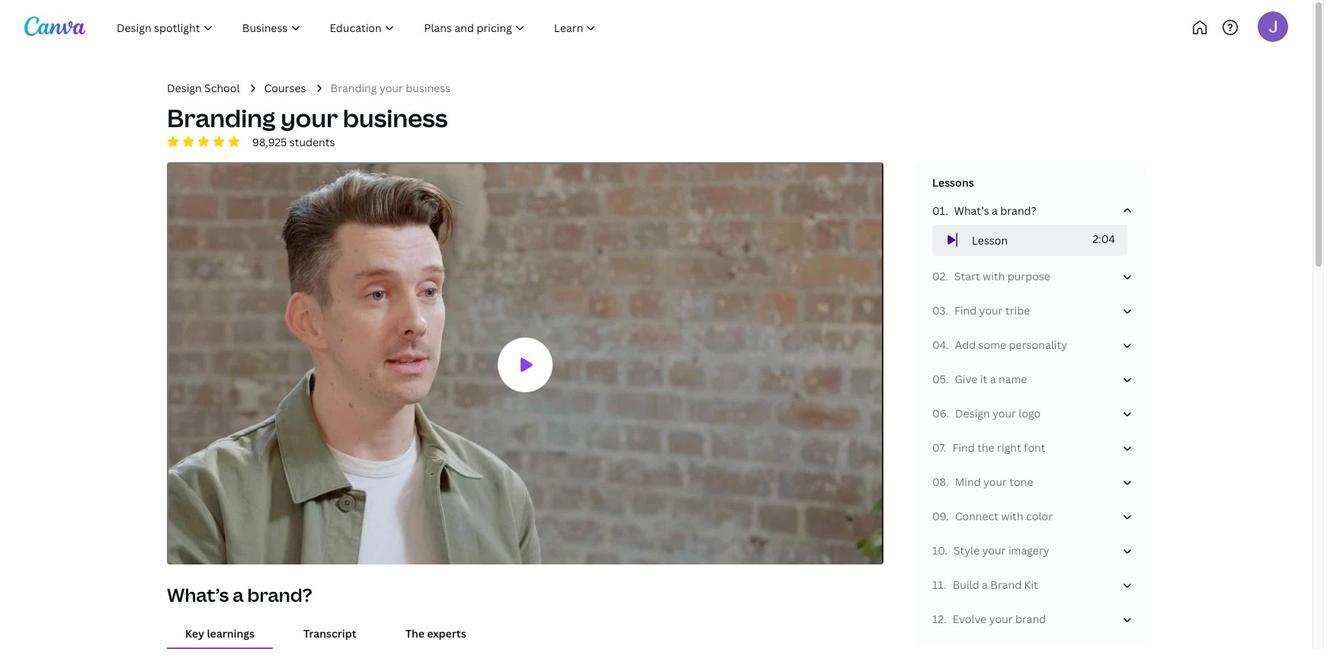 Task type: describe. For each thing, give the bounding box(es) containing it.
. for 11
[[944, 578, 947, 593]]

11 . build a brand kit
[[933, 578, 1038, 593]]

. for 12
[[944, 612, 947, 627]]

find for find the right font
[[953, 441, 975, 455]]

. for 05
[[946, 372, 949, 387]]

01
[[933, 203, 946, 218]]

learnings
[[207, 626, 255, 641]]

0 vertical spatial branding your business
[[331, 81, 451, 95]]

the experts
[[405, 626, 466, 641]]

brand design course - what's a brand - james gilmore image
[[169, 164, 882, 568]]

0 vertical spatial what's
[[955, 203, 989, 218]]

2:04
[[1093, 231, 1116, 246]]

brand
[[991, 578, 1022, 593]]

05 . give it a name
[[933, 372, 1027, 387]]

your down top level navigation element
[[380, 81, 403, 95]]

style
[[954, 544, 980, 558]]

imagery
[[1009, 544, 1050, 558]]

key
[[185, 626, 204, 641]]

02 . start with purpose
[[933, 269, 1051, 284]]

a right it
[[990, 372, 996, 387]]

your for 03 . find your tribe
[[980, 304, 1003, 318]]

. for 02
[[946, 269, 949, 284]]

lessons
[[933, 175, 974, 190]]

with for purpose
[[983, 269, 1005, 284]]

01 . what's a brand?
[[933, 203, 1037, 218]]

1 horizontal spatial brand?
[[1001, 203, 1037, 218]]

start
[[955, 269, 980, 284]]

your for 06 . design your logo
[[993, 407, 1016, 421]]

tone
[[1010, 475, 1034, 490]]

with for color
[[1002, 510, 1024, 524]]

your up students
[[281, 101, 338, 134]]

right
[[997, 441, 1022, 455]]

98,925
[[252, 135, 287, 149]]

07
[[933, 441, 944, 455]]

evolve
[[953, 612, 987, 627]]

08 . mind your tone
[[933, 475, 1034, 490]]

. for 06
[[947, 407, 949, 421]]

tribe
[[1006, 304, 1030, 318]]

connect
[[955, 510, 999, 524]]

12
[[933, 612, 944, 627]]

the experts button
[[387, 620, 485, 648]]

a right build
[[982, 578, 988, 593]]

1 vertical spatial what's
[[167, 583, 229, 608]]

. for 03
[[946, 304, 948, 318]]

purpose
[[1008, 269, 1051, 284]]

logo
[[1019, 407, 1041, 421]]

02
[[933, 269, 946, 284]]

. for 10
[[945, 544, 948, 558]]

1 vertical spatial branding your business
[[167, 101, 448, 134]]

color
[[1026, 510, 1053, 524]]

0 vertical spatial design
[[167, 81, 202, 95]]

brand
[[1016, 612, 1046, 627]]

transcript button
[[285, 620, 375, 648]]

your for 08 . mind your tone
[[984, 475, 1007, 490]]

a up lesson
[[992, 203, 998, 218]]

transcript
[[303, 626, 357, 641]]

kit
[[1025, 578, 1038, 593]]

1 vertical spatial brand?
[[247, 583, 312, 608]]

give
[[955, 372, 978, 387]]

. for 01
[[946, 203, 948, 218]]



Task type: locate. For each thing, give the bounding box(es) containing it.
98,925 students
[[252, 135, 335, 149]]

your
[[380, 81, 403, 95], [281, 101, 338, 134], [980, 304, 1003, 318], [993, 407, 1016, 421], [984, 475, 1007, 490], [983, 544, 1006, 558], [990, 612, 1013, 627]]

0 vertical spatial business
[[406, 81, 451, 95]]

0 vertical spatial branding
[[331, 81, 377, 95]]

what's
[[955, 203, 989, 218], [167, 583, 229, 608]]

05
[[933, 372, 946, 387]]

lesson
[[972, 233, 1008, 248]]

what's a brand?
[[167, 583, 312, 608]]

find
[[955, 304, 977, 318], [953, 441, 975, 455]]

school
[[204, 81, 240, 95]]

design school link
[[167, 80, 240, 96]]

a up 'learnings' at the bottom left
[[233, 583, 244, 608]]

1 vertical spatial branding
[[167, 101, 276, 134]]

your for 12 . evolve your brand
[[990, 612, 1013, 627]]

with left color
[[1002, 510, 1024, 524]]

03 . find your tribe
[[933, 304, 1030, 318]]

some
[[979, 338, 1007, 352]]

name
[[999, 372, 1027, 387]]

add
[[955, 338, 976, 352]]

0 horizontal spatial what's
[[167, 583, 229, 608]]

09 . connect with color
[[933, 510, 1053, 524]]

. for 07
[[944, 441, 947, 455]]

build
[[953, 578, 980, 593]]

find right 03
[[955, 304, 977, 318]]

10
[[933, 544, 945, 558]]

branding down the school
[[167, 101, 276, 134]]

0 vertical spatial with
[[983, 269, 1005, 284]]

your left brand
[[990, 612, 1013, 627]]

11
[[933, 578, 944, 593]]

04 . add some personality
[[933, 338, 1068, 352]]

with
[[983, 269, 1005, 284], [1002, 510, 1024, 524]]

1 vertical spatial design
[[955, 407, 990, 421]]

the
[[405, 626, 425, 641]]

09
[[933, 510, 946, 524]]

1 vertical spatial business
[[343, 101, 448, 134]]

. for 08
[[946, 475, 949, 490]]

0 vertical spatial find
[[955, 304, 977, 318]]

design
[[167, 81, 202, 95], [955, 407, 990, 421]]

design left the school
[[167, 81, 202, 95]]

04
[[933, 338, 946, 352]]

design right 06
[[955, 407, 990, 421]]

courses
[[264, 81, 306, 95]]

08
[[933, 475, 946, 490]]

branding your business
[[331, 81, 451, 95], [167, 101, 448, 134]]

12 . evolve your brand
[[933, 612, 1046, 627]]

10 . style your imagery
[[933, 544, 1050, 558]]

1 horizontal spatial what's
[[955, 203, 989, 218]]

design school
[[167, 81, 240, 95]]

0 horizontal spatial brand?
[[247, 583, 312, 608]]

0 horizontal spatial design
[[167, 81, 202, 95]]

1 vertical spatial find
[[953, 441, 975, 455]]

find left the
[[953, 441, 975, 455]]

it
[[980, 372, 988, 387]]

06
[[933, 407, 947, 421]]

branding
[[331, 81, 377, 95], [167, 101, 276, 134]]

branding down top level navigation element
[[331, 81, 377, 95]]

what's up key
[[167, 583, 229, 608]]

your left tribe
[[980, 304, 1003, 318]]

mind
[[955, 475, 981, 490]]

font
[[1024, 441, 1046, 455]]

key learnings
[[185, 626, 255, 641]]

07 . find the right font
[[933, 441, 1046, 455]]

brand?
[[1001, 203, 1037, 218], [247, 583, 312, 608]]

1 vertical spatial with
[[1002, 510, 1024, 524]]

your right style
[[983, 544, 1006, 558]]

.
[[946, 203, 948, 218], [946, 269, 949, 284], [946, 304, 948, 318], [946, 338, 949, 352], [946, 372, 949, 387], [947, 407, 949, 421], [944, 441, 947, 455], [946, 475, 949, 490], [946, 510, 949, 524], [945, 544, 948, 558], [944, 578, 947, 593], [944, 612, 947, 627]]

brand? up lesson
[[1001, 203, 1037, 218]]

branding your business down top level navigation element
[[331, 81, 451, 95]]

key learnings button
[[167, 620, 273, 648]]

branding your business up students
[[167, 101, 448, 134]]

courses link
[[264, 80, 306, 96]]

brand? up 'learnings' at the bottom left
[[247, 583, 312, 608]]

0 horizontal spatial branding
[[167, 101, 276, 134]]

with right start at the top of page
[[983, 269, 1005, 284]]

. for 09
[[946, 510, 949, 524]]

your left logo
[[993, 407, 1016, 421]]

top level navigation element
[[104, 12, 661, 43]]

03
[[933, 304, 946, 318]]

what's right 01
[[955, 203, 989, 218]]

the
[[978, 441, 995, 455]]

. for 04
[[946, 338, 949, 352]]

personality
[[1009, 338, 1068, 352]]

your for 10 . style your imagery
[[983, 544, 1006, 558]]

1 horizontal spatial branding
[[331, 81, 377, 95]]

students
[[290, 135, 335, 149]]

find for find your tribe
[[955, 304, 977, 318]]

06 . design your logo
[[933, 407, 1041, 421]]

experts
[[427, 626, 466, 641]]

your left the tone
[[984, 475, 1007, 490]]

1 horizontal spatial design
[[955, 407, 990, 421]]

0 vertical spatial brand?
[[1001, 203, 1037, 218]]

a
[[992, 203, 998, 218], [990, 372, 996, 387], [982, 578, 988, 593], [233, 583, 244, 608]]

business
[[406, 81, 451, 95], [343, 101, 448, 134]]



Task type: vqa. For each thing, say whether or not it's contained in the screenshot.
write
no



